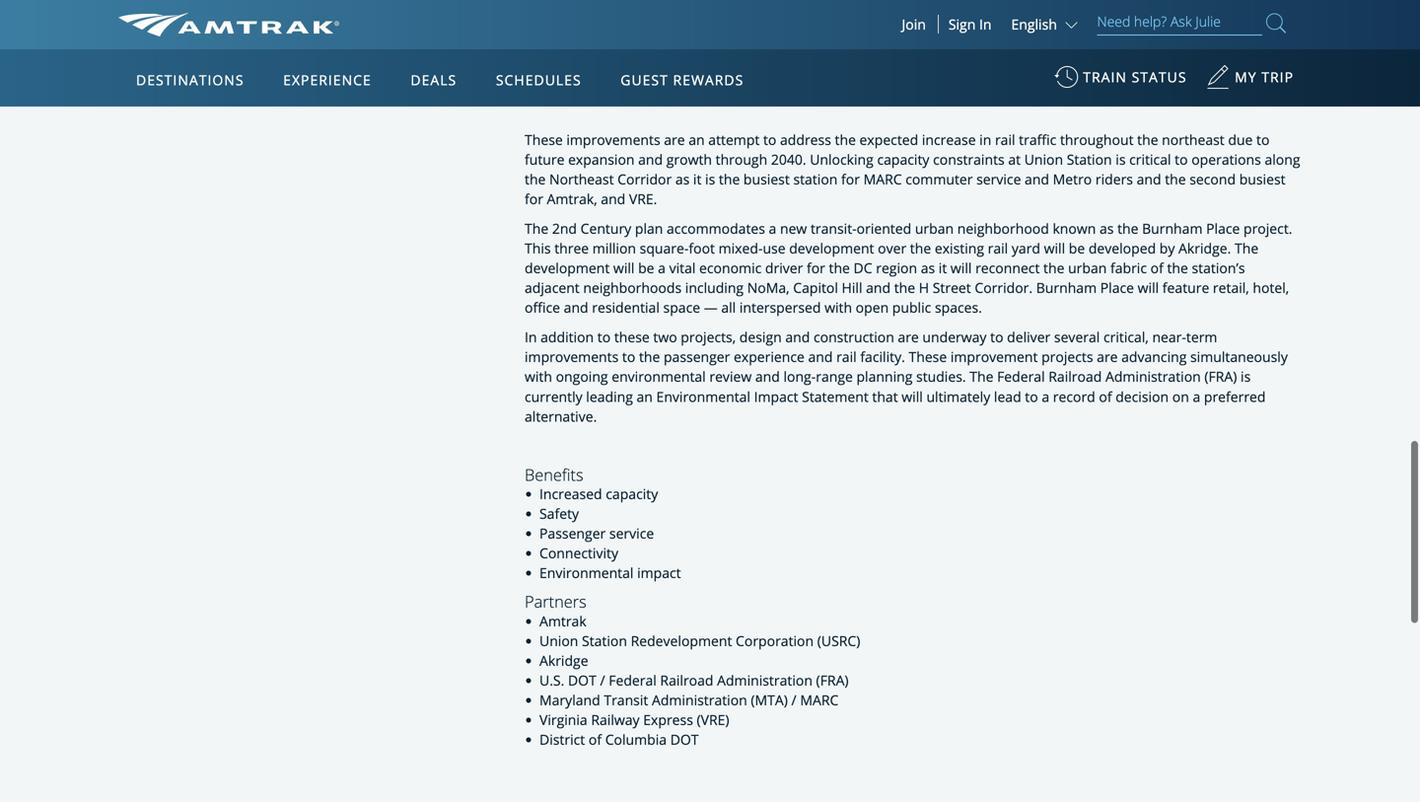 Task type: locate. For each thing, give the bounding box(es) containing it.
a left record
[[1042, 387, 1050, 406]]

union down the amtrak
[[540, 632, 579, 650]]

1 vertical spatial it
[[939, 259, 948, 277]]

throughout
[[1061, 130, 1134, 149]]

0 horizontal spatial capacity
[[606, 485, 658, 503]]

lead
[[995, 387, 1022, 406]]

0 horizontal spatial are
[[664, 130, 685, 149]]

/
[[600, 671, 605, 690], [792, 691, 797, 710]]

a right on
[[1193, 387, 1201, 406]]

0 vertical spatial capacity
[[878, 150, 930, 169]]

1 vertical spatial environmental
[[540, 564, 634, 582]]

1 horizontal spatial these
[[909, 348, 947, 366]]

reconnect
[[976, 259, 1040, 277]]

0 horizontal spatial /
[[600, 671, 605, 690]]

maryland
[[540, 691, 601, 710]]

projects
[[1042, 348, 1094, 366]]

1 vertical spatial with
[[525, 367, 553, 386]]

0 horizontal spatial busiest
[[744, 170, 790, 189]]

(fra) inside benefits increased capacity safety passenger service connectivity environmental impact partners amtrak union station redevelopment corporation (usrc) akridge u.s. dot / federal railroad administration (fra) maryland transit administration (mta) / marc virginia railway express (vre) district of columbia dot
[[817, 671, 849, 690]]

urban down developed
[[1069, 259, 1107, 277]]

for up capitol
[[807, 259, 826, 277]]

these up studies.
[[909, 348, 947, 366]]

benefits increased capacity safety passenger service connectivity environmental impact partners amtrak union station redevelopment corporation (usrc) akridge u.s. dot / federal railroad administration (fra) maryland transit administration (mta) / marc virginia railway express (vre) district of columbia dot
[[525, 464, 861, 749]]

railroad up record
[[1049, 367, 1103, 386]]

guest rewards button
[[613, 52, 752, 108]]

1 vertical spatial improvements
[[525, 348, 619, 366]]

0 vertical spatial development
[[790, 239, 875, 258]]

0 vertical spatial marc
[[864, 170, 902, 189]]

marc inside these improvements are an attempt to address the expected increase in rail traffic throughout the northeast due to future expansion and growth through 2040. unlocking capacity constraints at union station is critical to operations along the northeast corridor as it is the busiest station for marc commuter service and metro riders and the second busiest for amtrak, and vre.
[[864, 170, 902, 189]]

ultimately
[[927, 387, 991, 406]]

environmental down 'review'
[[657, 387, 751, 406]]

development down three
[[525, 259, 610, 277]]

plan
[[635, 219, 663, 238]]

rail right in on the right top
[[996, 130, 1016, 149]]

rail down the "neighborhood"
[[988, 239, 1009, 258]]

2 horizontal spatial is
[[1241, 367, 1251, 386]]

the
[[835, 130, 856, 149], [1138, 130, 1159, 149], [525, 170, 546, 189], [719, 170, 740, 189], [1166, 170, 1187, 189], [1118, 219, 1139, 238], [911, 239, 932, 258], [829, 259, 850, 277], [1044, 259, 1065, 277], [1168, 259, 1189, 277], [895, 278, 916, 297], [639, 348, 660, 366]]

of
[[1151, 259, 1164, 277], [1100, 387, 1113, 406], [589, 730, 602, 749]]

alternative.
[[525, 407, 597, 426]]

environmental down "connectivity"
[[540, 564, 634, 582]]

0 vertical spatial station
[[1067, 150, 1113, 169]]

1 vertical spatial service
[[610, 524, 654, 543]]

marc inside benefits increased capacity safety passenger service connectivity environmental impact partners amtrak union station redevelopment corporation (usrc) akridge u.s. dot / federal railroad administration (fra) maryland transit administration (mta) / marc virginia railway express (vre) district of columbia dot
[[801, 691, 839, 710]]

1 vertical spatial for
[[525, 190, 544, 208]]

0 vertical spatial union
[[1025, 150, 1064, 169]]

guest rewards
[[621, 71, 744, 89]]

0 horizontal spatial as
[[676, 170, 690, 189]]

1 vertical spatial place
[[1101, 278, 1135, 297]]

are down critical,
[[1097, 348, 1118, 366]]

1 horizontal spatial place
[[1207, 219, 1241, 238]]

federal up lead
[[998, 367, 1046, 386]]

0 vertical spatial administration
[[1106, 367, 1202, 386]]

0 horizontal spatial place
[[1101, 278, 1135, 297]]

the down known
[[1044, 259, 1065, 277]]

1 vertical spatial dot
[[671, 730, 699, 749]]

0 horizontal spatial station
[[582, 632, 628, 650]]

federal up transit
[[609, 671, 657, 690]]

the up feature
[[1168, 259, 1189, 277]]

station down throughout
[[1067, 150, 1113, 169]]

1 horizontal spatial are
[[898, 328, 919, 347]]

noma,
[[748, 278, 790, 297]]

capacity right increased at the bottom left of the page
[[606, 485, 658, 503]]

traffic
[[1019, 130, 1057, 149]]

1 horizontal spatial of
[[1100, 387, 1113, 406]]

/ right (mta)
[[792, 691, 797, 710]]

be up neighborhoods on the top left
[[638, 259, 655, 277]]

0 horizontal spatial service
[[610, 524, 654, 543]]

0 vertical spatial service
[[977, 170, 1022, 189]]

1 vertical spatial is
[[706, 170, 716, 189]]

an inside these improvements are an attempt to address the expected increase in rail traffic throughout the northeast due to future expansion and growth through 2040. unlocking capacity constraints at union station is critical to operations along the northeast corridor as it is the busiest station for marc commuter service and metro riders and the second busiest for amtrak, and vre.
[[689, 130, 705, 149]]

street
[[933, 278, 972, 297]]

0 horizontal spatial urban
[[916, 219, 954, 238]]

capacity down the expected
[[878, 150, 930, 169]]

1 horizontal spatial it
[[939, 259, 948, 277]]

0 vertical spatial rail
[[996, 130, 1016, 149]]

my
[[1236, 68, 1258, 86]]

1 horizontal spatial railroad
[[1049, 367, 1103, 386]]

service down at
[[977, 170, 1022, 189]]

2 horizontal spatial as
[[1100, 219, 1114, 238]]

0 vertical spatial burnham
[[1143, 219, 1203, 238]]

with inside in addition to these two projects, design and construction are underway to deliver several critical, near-term improvements to the passenger experience and rail facility. these improvement projects are advancing simultaneously with ongoing environmental review and long-range planning studies. the federal railroad administration (fra) is currently leading an environmental impact statement that will ultimately lead to a record of decision on a preferred alternative.
[[525, 367, 553, 386]]

northeast
[[1163, 130, 1225, 149]]

administration down advancing
[[1106, 367, 1202, 386]]

through
[[716, 150, 768, 169]]

1 horizontal spatial the
[[970, 367, 994, 386]]

union down "traffic"
[[1025, 150, 1064, 169]]

2 horizontal spatial the
[[1235, 239, 1259, 258]]

(fra) inside in addition to these two projects, design and construction are underway to deliver several critical, near-term improvements to the passenger experience and rail facility. these improvement projects are advancing simultaneously with ongoing environmental review and long-range planning studies. the federal railroad administration (fra) is currently leading an environmental impact statement that will ultimately lead to a record of decision on a preferred alternative.
[[1205, 367, 1238, 386]]

urban
[[916, 219, 954, 238], [1069, 259, 1107, 277]]

banner
[[0, 0, 1421, 456]]

1 horizontal spatial service
[[977, 170, 1022, 189]]

union
[[1025, 150, 1064, 169], [540, 632, 579, 650]]

1 horizontal spatial marc
[[864, 170, 902, 189]]

1 horizontal spatial federal
[[998, 367, 1046, 386]]

hill
[[842, 278, 863, 297]]

place down fabric
[[1101, 278, 1135, 297]]

1 vertical spatial as
[[1100, 219, 1114, 238]]

1 vertical spatial in
[[525, 328, 537, 347]]

0 horizontal spatial in
[[525, 328, 537, 347]]

1 horizontal spatial (fra)
[[1205, 367, 1238, 386]]

for left amtrak,
[[525, 190, 544, 208]]

schedules link
[[488, 49, 590, 107]]

the up developed
[[1118, 219, 1139, 238]]

administration
[[1106, 367, 1202, 386], [717, 671, 813, 690], [652, 691, 748, 710]]

regions map image
[[192, 165, 665, 441]]

marc right (mta)
[[801, 691, 839, 710]]

railroad
[[1049, 367, 1103, 386], [661, 671, 714, 690]]

2 vertical spatial the
[[970, 367, 994, 386]]

my trip button
[[1207, 58, 1295, 107]]

to left these
[[598, 328, 611, 347]]

1 horizontal spatial union
[[1025, 150, 1064, 169]]

0 vertical spatial of
[[1151, 259, 1164, 277]]

will inside in addition to these two projects, design and construction are underway to deliver several critical, near-term improvements to the passenger experience and rail facility. these improvement projects are advancing simultaneously with ongoing environmental review and long-range planning studies. the federal railroad administration (fra) is currently leading an environmental impact statement that will ultimately lead to a record of decision on a preferred alternative.
[[902, 387, 923, 406]]

region
[[876, 259, 918, 277]]

as
[[676, 170, 690, 189], [1100, 219, 1114, 238], [921, 259, 936, 277]]

1 vertical spatial rail
[[988, 239, 1009, 258]]

will down existing
[[951, 259, 972, 277]]

the up environmental on the left of the page
[[639, 348, 660, 366]]

1 horizontal spatial for
[[807, 259, 826, 277]]

service up impact in the bottom left of the page
[[610, 524, 654, 543]]

over
[[878, 239, 907, 258]]

the down project.
[[1235, 239, 1259, 258]]

capacity inside benefits increased capacity safety passenger service connectivity environmental impact partners amtrak union station redevelopment corporation (usrc) akridge u.s. dot / federal railroad administration (fra) maryland transit administration (mta) / marc virginia railway express (vre) district of columbia dot
[[606, 485, 658, 503]]

rewards
[[673, 71, 744, 89]]

it up street
[[939, 259, 948, 277]]

railroad down redevelopment
[[661, 671, 714, 690]]

environmental
[[657, 387, 751, 406], [540, 564, 634, 582]]

existing
[[935, 239, 985, 258]]

2 horizontal spatial of
[[1151, 259, 1164, 277]]

union inside these improvements are an attempt to address the expected increase in rail traffic throughout the northeast due to future expansion and growth through 2040. unlocking capacity constraints at union station is critical to operations along the northeast corridor as it is the busiest station for marc commuter service and metro riders and the second busiest for amtrak, and vre.
[[1025, 150, 1064, 169]]

0 horizontal spatial environmental
[[540, 564, 634, 582]]

in addition to these two projects, design and construction are underway to deliver several critical, near-term improvements to the passenger experience and rail facility. these improvement projects are advancing simultaneously with ongoing environmental review and long-range planning studies. the federal railroad administration (fra) is currently leading an environmental impact statement that will ultimately lead to a record of decision on a preferred alternative.
[[525, 328, 1289, 426]]

public
[[893, 298, 932, 317]]

2 vertical spatial is
[[1241, 367, 1251, 386]]

(fra) down (usrc)
[[817, 671, 849, 690]]

1 vertical spatial be
[[638, 259, 655, 277]]

0 horizontal spatial federal
[[609, 671, 657, 690]]

are up growth
[[664, 130, 685, 149]]

schedules
[[496, 71, 582, 89]]

—
[[704, 298, 718, 317]]

development
[[790, 239, 875, 258], [525, 259, 610, 277]]

1 horizontal spatial development
[[790, 239, 875, 258]]

0 vertical spatial as
[[676, 170, 690, 189]]

with inside the 2nd century plan accommodates a new transit-oriented urban neighborhood known as the burnham place project. this three million square-foot mixed-use development over the existing rail yard will be developed by akridge. the development will be a vital economic driver for the dc region as it will reconnect the urban fabric of the station's adjacent neighborhoods including noma, capitol hill and the h street corridor. burnham place will feature retail, hotel, office and residential space — all interspersed with open public spaces.
[[825, 298, 853, 317]]

busiest
[[744, 170, 790, 189], [1240, 170, 1286, 189]]

(fra) up the preferred
[[1205, 367, 1238, 386]]

improvements inside in addition to these two projects, design and construction are underway to deliver several critical, near-term improvements to the passenger experience and rail facility. these improvement projects are advancing simultaneously with ongoing environmental review and long-range planning studies. the federal railroad administration (fra) is currently leading an environmental impact statement that will ultimately lead to a record of decision on a preferred alternative.
[[525, 348, 619, 366]]

driver
[[766, 259, 804, 277]]

is down growth
[[706, 170, 716, 189]]

administration up (mta)
[[717, 671, 813, 690]]

1 horizontal spatial dot
[[671, 730, 699, 749]]

0 horizontal spatial an
[[637, 387, 653, 406]]

0 vertical spatial (fra)
[[1205, 367, 1238, 386]]

search icon image
[[1267, 9, 1287, 37]]

open
[[856, 298, 889, 317]]

and up range
[[809, 348, 833, 366]]

development down transit-
[[790, 239, 875, 258]]

it down growth
[[694, 170, 702, 189]]

for
[[842, 170, 860, 189], [525, 190, 544, 208], [807, 259, 826, 277]]

1 vertical spatial federal
[[609, 671, 657, 690]]

burnham up by
[[1143, 219, 1203, 238]]

rail inside in addition to these two projects, design and construction are underway to deliver several critical, near-term improvements to the passenger experience and rail facility. these improvement projects are advancing simultaneously with ongoing environmental review and long-range planning studies. the federal railroad administration (fra) is currently leading an environmental impact statement that will ultimately lead to a record of decision on a preferred alternative.
[[837, 348, 857, 366]]

1 horizontal spatial is
[[1116, 150, 1126, 169]]

with down hill
[[825, 298, 853, 317]]

(usrc)
[[818, 632, 861, 650]]

0 vertical spatial are
[[664, 130, 685, 149]]

decision
[[1116, 387, 1169, 406]]

1 busiest from the left
[[744, 170, 790, 189]]

to up improvement
[[991, 328, 1004, 347]]

akridge
[[540, 651, 589, 670]]

oriented
[[857, 219, 912, 238]]

0 horizontal spatial with
[[525, 367, 553, 386]]

place
[[1207, 219, 1241, 238], [1101, 278, 1135, 297]]

1 horizontal spatial be
[[1069, 239, 1086, 258]]

the up unlocking
[[835, 130, 856, 149]]

vre.
[[629, 190, 658, 208]]

station up the "akridge"
[[582, 632, 628, 650]]

2040.
[[771, 150, 807, 169]]

is up riders
[[1116, 150, 1126, 169]]

preferred
[[1205, 387, 1266, 406]]

1 vertical spatial an
[[637, 387, 653, 406]]

as down growth
[[676, 170, 690, 189]]

1 vertical spatial urban
[[1069, 259, 1107, 277]]

for down unlocking
[[842, 170, 860, 189]]

urban up existing
[[916, 219, 954, 238]]

range
[[816, 367, 853, 386]]

administration up (vre)
[[652, 691, 748, 710]]

marc down the expected
[[864, 170, 902, 189]]

due
[[1229, 130, 1254, 149]]

long-
[[784, 367, 816, 386]]

burnham up several
[[1037, 278, 1097, 297]]

several
[[1055, 328, 1101, 347]]

1 vertical spatial capacity
[[606, 485, 658, 503]]

future
[[525, 150, 565, 169]]

Please enter your search item search field
[[1098, 10, 1263, 36]]

it inside these improvements are an attempt to address the expected increase in rail traffic throughout the northeast due to future expansion and growth through 2040. unlocking capacity constraints at union station is critical to operations along the northeast corridor as it is the busiest station for marc commuter service and metro riders and the second busiest for amtrak, and vre.
[[694, 170, 702, 189]]

improvements down addition
[[525, 348, 619, 366]]

will
[[1045, 239, 1066, 258], [614, 259, 635, 277], [951, 259, 972, 277], [1138, 278, 1160, 297], [902, 387, 923, 406]]

application
[[192, 165, 665, 441]]

benefits
[[525, 464, 584, 486]]

of right record
[[1100, 387, 1113, 406]]

1 horizontal spatial in
[[980, 15, 992, 34]]

are down public
[[898, 328, 919, 347]]

neighborhood
[[958, 219, 1050, 238]]

experience button
[[275, 52, 380, 108]]

busiest down the 2040.
[[744, 170, 790, 189]]

in right sign
[[980, 15, 992, 34]]

rail down the "construction"
[[837, 348, 857, 366]]

station inside these improvements are an attempt to address the expected increase in rail traffic throughout the northeast due to future expansion and growth through 2040. unlocking capacity constraints at union station is critical to operations along the northeast corridor as it is the busiest station for marc commuter service and metro riders and the second busiest for amtrak, and vre.
[[1067, 150, 1113, 169]]

an inside in addition to these two projects, design and construction are underway to deliver several critical, near-term improvements to the passenger experience and rail facility. these improvement projects are advancing simultaneously with ongoing environmental review and long-range planning studies. the federal railroad administration (fra) is currently leading an environmental impact statement that will ultimately lead to a record of decision on a preferred alternative.
[[637, 387, 653, 406]]

advancing
[[1122, 348, 1187, 366]]

retail,
[[1214, 278, 1250, 297]]

0 horizontal spatial marc
[[801, 691, 839, 710]]

0 horizontal spatial railroad
[[661, 671, 714, 690]]

1 vertical spatial burnham
[[1037, 278, 1097, 297]]

the up critical
[[1138, 130, 1159, 149]]

2 vertical spatial rail
[[837, 348, 857, 366]]

the down improvement
[[970, 367, 994, 386]]

0 vertical spatial dot
[[568, 671, 597, 690]]

0 vertical spatial it
[[694, 170, 702, 189]]

square-
[[640, 239, 689, 258]]

be down known
[[1069, 239, 1086, 258]]

is down simultaneously
[[1241, 367, 1251, 386]]

adjacent
[[525, 278, 580, 297]]

rail inside the 2nd century plan accommodates a new transit-oriented urban neighborhood known as the burnham place project. this three million square-foot mixed-use development over the existing rail yard will be developed by akridge. the development will be a vital economic driver for the dc region as it will reconnect the urban fabric of the station's adjacent neighborhoods including noma, capitol hill and the h street corridor. burnham place will feature retail, hotel, office and residential space — all interspersed with open public spaces.
[[988, 239, 1009, 258]]

dot up maryland
[[568, 671, 597, 690]]

in
[[980, 130, 992, 149]]

as up h
[[921, 259, 936, 277]]

a down square-
[[658, 259, 666, 277]]

2 vertical spatial of
[[589, 730, 602, 749]]

known
[[1053, 219, 1097, 238]]

deals button
[[403, 52, 465, 108]]

interspersed
[[740, 298, 821, 317]]

0 vertical spatial be
[[1069, 239, 1086, 258]]

will right that
[[902, 387, 923, 406]]

1 horizontal spatial urban
[[1069, 259, 1107, 277]]

of down by
[[1151, 259, 1164, 277]]

the up this
[[525, 219, 549, 238]]

planning
[[857, 367, 913, 386]]

a
[[769, 219, 777, 238], [658, 259, 666, 277], [1042, 387, 1050, 406], [1193, 387, 1201, 406]]

dot
[[568, 671, 597, 690], [671, 730, 699, 749]]

0 vertical spatial urban
[[916, 219, 954, 238]]

corridor.
[[975, 278, 1033, 297]]

1 vertical spatial of
[[1100, 387, 1113, 406]]

in down office
[[525, 328, 537, 347]]

these inside these improvements are an attempt to address the expected increase in rail traffic throughout the northeast due to future expansion and growth through 2040. unlocking capacity constraints at union station is critical to operations along the northeast corridor as it is the busiest station for marc commuter service and metro riders and the second busiest for amtrak, and vre.
[[525, 130, 563, 149]]

1 vertical spatial railroad
[[661, 671, 714, 690]]

design
[[740, 328, 782, 347]]

railway
[[591, 711, 640, 729]]

0 vertical spatial with
[[825, 298, 853, 317]]

and up addition
[[564, 298, 589, 317]]

0 horizontal spatial of
[[589, 730, 602, 749]]

as inside these improvements are an attempt to address the expected increase in rail traffic throughout the northeast due to future expansion and growth through 2040. unlocking capacity constraints at union station is critical to operations along the northeast corridor as it is the busiest station for marc commuter service and metro riders and the second busiest for amtrak, and vre.
[[676, 170, 690, 189]]

these up future
[[525, 130, 563, 149]]

and left 'vre.'
[[601, 190, 626, 208]]

as up developed
[[1100, 219, 1114, 238]]

0 horizontal spatial is
[[706, 170, 716, 189]]

federal inside in addition to these two projects, design and construction are underway to deliver several critical, near-term improvements to the passenger experience and rail facility. these improvement projects are advancing simultaneously with ongoing environmental review and long-range planning studies. the federal railroad administration (fra) is currently leading an environmental impact statement that will ultimately lead to a record of decision on a preferred alternative.
[[998, 367, 1046, 386]]

0 vertical spatial federal
[[998, 367, 1046, 386]]

place up akridge.
[[1207, 219, 1241, 238]]

hotel,
[[1254, 278, 1290, 297]]

0 vertical spatial railroad
[[1049, 367, 1103, 386]]

corridor
[[618, 170, 672, 189]]

an down environmental on the left of the page
[[637, 387, 653, 406]]

/ up transit
[[600, 671, 605, 690]]

1 horizontal spatial with
[[825, 298, 853, 317]]

rail
[[996, 130, 1016, 149], [988, 239, 1009, 258], [837, 348, 857, 366]]

corporation
[[736, 632, 814, 650]]

trip
[[1262, 68, 1295, 86]]

will down fabric
[[1138, 278, 1160, 297]]

passenger
[[664, 348, 731, 366]]

1 horizontal spatial busiest
[[1240, 170, 1286, 189]]



Task type: describe. For each thing, give the bounding box(es) containing it.
to down northeast
[[1175, 150, 1189, 169]]

are inside these improvements are an attempt to address the expected increase in rail traffic throughout the northeast due to future expansion and growth through 2040. unlocking capacity constraints at union station is critical to operations along the northeast corridor as it is the busiest station for marc commuter service and metro riders and the second busiest for amtrak, and vre.
[[664, 130, 685, 149]]

construction
[[814, 328, 895, 347]]

new
[[780, 219, 807, 238]]

environmental
[[612, 367, 706, 386]]

(vre)
[[697, 711, 730, 729]]

and down critical
[[1137, 170, 1162, 189]]

0 horizontal spatial for
[[525, 190, 544, 208]]

is inside in addition to these two projects, design and construction are underway to deliver several critical, near-term improvements to the passenger experience and rail facility. these improvement projects are advancing simultaneously with ongoing environmental review and long-range planning studies. the federal railroad administration (fra) is currently leading an environmental impact statement that will ultimately lead to a record of decision on a preferred alternative.
[[1241, 367, 1251, 386]]

of inside benefits increased capacity safety passenger service connectivity environmental impact partners amtrak union station redevelopment corporation (usrc) akridge u.s. dot / federal railroad administration (fra) maryland transit administration (mta) / marc virginia railway express (vre) district of columbia dot
[[589, 730, 602, 749]]

space
[[664, 298, 701, 317]]

a up use
[[769, 219, 777, 238]]

2 vertical spatial administration
[[652, 691, 748, 710]]

in inside banner
[[980, 15, 992, 34]]

will up neighborhoods on the top left
[[614, 259, 635, 277]]

0 vertical spatial place
[[1207, 219, 1241, 238]]

0 horizontal spatial be
[[638, 259, 655, 277]]

facility.
[[861, 348, 906, 366]]

1 vertical spatial the
[[1235, 239, 1259, 258]]

expected
[[860, 130, 919, 149]]

2 busiest from the left
[[1240, 170, 1286, 189]]

the left h
[[895, 278, 916, 297]]

0 horizontal spatial burnham
[[1037, 278, 1097, 297]]

and up open on the right of the page
[[866, 278, 891, 297]]

to up the 2040.
[[764, 130, 777, 149]]

economic
[[700, 259, 762, 277]]

application inside banner
[[192, 165, 665, 441]]

the 2nd century plan accommodates a new transit-oriented urban neighborhood known as the burnham place project. this three million square-foot mixed-use development over the existing rail yard will be developed by akridge. the development will be a vital economic driver for the dc region as it will reconnect the urban fabric of the station's adjacent neighborhoods including noma, capitol hill and the h street corridor. burnham place will feature retail, hotel, office and residential space — all interspersed with open public spaces.
[[525, 219, 1293, 317]]

the inside in addition to these two projects, design and construction are underway to deliver several critical, near-term improvements to the passenger experience and rail facility. these improvement projects are advancing simultaneously with ongoing environmental review and long-range planning studies. the federal railroad administration (fra) is currently leading an environmental impact statement that will ultimately lead to a record of decision on a preferred alternative.
[[970, 367, 994, 386]]

join
[[902, 15, 926, 34]]

neighborhoods
[[584, 278, 682, 297]]

northeast
[[550, 170, 614, 189]]

for inside the 2nd century plan accommodates a new transit-oriented urban neighborhood known as the burnham place project. this three million square-foot mixed-use development over the existing rail yard will be developed by akridge. the development will be a vital economic driver for the dc region as it will reconnect the urban fabric of the station's adjacent neighborhoods including noma, capitol hill and the h street corridor. burnham place will feature retail, hotel, office and residential space — all interspersed with open public spaces.
[[807, 259, 826, 277]]

destinations button
[[128, 52, 252, 108]]

of inside the 2nd century plan accommodates a new transit-oriented urban neighborhood known as the burnham place project. this three million square-foot mixed-use development over the existing rail yard will be developed by akridge. the development will be a vital economic driver for the dc region as it will reconnect the urban fabric of the station's adjacent neighborhoods including noma, capitol hill and the h street corridor. burnham place will feature retail, hotel, office and residential space — all interspersed with open public spaces.
[[1151, 259, 1164, 277]]

foot
[[689, 239, 715, 258]]

sign
[[949, 15, 976, 34]]

destinations
[[136, 71, 244, 89]]

0 horizontal spatial dot
[[568, 671, 597, 690]]

and down interspersed
[[786, 328, 810, 347]]

growth
[[667, 150, 712, 169]]

near-
[[1153, 328, 1187, 347]]

banner containing join
[[0, 0, 1421, 456]]

station's
[[1192, 259, 1246, 277]]

service inside benefits increased capacity safety passenger service connectivity environmental impact partners amtrak union station redevelopment corporation (usrc) akridge u.s. dot / federal railroad administration (fra) maryland transit administration (mta) / marc virginia railway express (vre) district of columbia dot
[[610, 524, 654, 543]]

connectivity
[[540, 544, 619, 563]]

rail inside these improvements are an attempt to address the expected increase in rail traffic throughout the northeast due to future expansion and growth through 2040. unlocking capacity constraints at union station is critical to operations along the northeast corridor as it is the busiest station for marc commuter service and metro riders and the second busiest for amtrak, and vre.
[[996, 130, 1016, 149]]

service inside these improvements are an attempt to address the expected increase in rail traffic throughout the northeast due to future expansion and growth through 2040. unlocking capacity constraints at union station is critical to operations along the northeast corridor as it is the busiest station for marc commuter service and metro riders and the second busiest for amtrak, and vre.
[[977, 170, 1022, 189]]

railroad inside benefits increased capacity safety passenger service connectivity environmental impact partners amtrak union station redevelopment corporation (usrc) akridge u.s. dot / federal railroad administration (fra) maryland transit administration (mta) / marc virginia railway express (vre) district of columbia dot
[[661, 671, 714, 690]]

and down experience
[[756, 367, 780, 386]]

increase
[[922, 130, 976, 149]]

constraints
[[934, 150, 1005, 169]]

commuter
[[906, 170, 973, 189]]

review
[[710, 367, 752, 386]]

fabric
[[1111, 259, 1148, 277]]

these inside in addition to these two projects, design and construction are underway to deliver several critical, near-term improvements to the passenger experience and rail facility. these improvement projects are advancing simultaneously with ongoing environmental review and long-range planning studies. the federal railroad administration (fra) is currently leading an environmental impact statement that will ultimately lead to a record of decision on a preferred alternative.
[[909, 348, 947, 366]]

developed
[[1089, 239, 1157, 258]]

address
[[781, 130, 832, 149]]

union inside benefits increased capacity safety passenger service connectivity environmental impact partners amtrak union station redevelopment corporation (usrc) akridge u.s. dot / federal railroad administration (fra) maryland transit administration (mta) / marc virginia railway express (vre) district of columbia dot
[[540, 632, 579, 650]]

feature
[[1163, 278, 1210, 297]]

project.
[[1244, 219, 1293, 238]]

and left metro
[[1025, 170, 1050, 189]]

amtrak image
[[118, 13, 340, 37]]

environmental inside in addition to these two projects, design and construction are underway to deliver several critical, near-term improvements to the passenger experience and rail facility. these improvement projects are advancing simultaneously with ongoing environmental review and long-range planning studies. the federal railroad administration (fra) is currently leading an environmental impact statement that will ultimately lead to a record of decision on a preferred alternative.
[[657, 387, 751, 406]]

railroad inside in addition to these two projects, design and construction are underway to deliver several critical, near-term improvements to the passenger experience and rail facility. these improvement projects are advancing simultaneously with ongoing environmental review and long-range planning studies. the federal railroad administration (fra) is currently leading an environmental impact statement that will ultimately lead to a record of decision on a preferred alternative.
[[1049, 367, 1103, 386]]

at
[[1009, 150, 1021, 169]]

akridge.
[[1179, 239, 1232, 258]]

federal inside benefits increased capacity safety passenger service connectivity environmental impact partners amtrak union station redevelopment corporation (usrc) akridge u.s. dot / federal railroad administration (fra) maryland transit administration (mta) / marc virginia railway express (vre) district of columbia dot
[[609, 671, 657, 690]]

dc
[[854, 259, 873, 277]]

status
[[1132, 68, 1188, 86]]

transit-
[[811, 219, 857, 238]]

2 vertical spatial are
[[1097, 348, 1118, 366]]

vital
[[670, 259, 696, 277]]

1 horizontal spatial /
[[792, 691, 797, 710]]

(mta)
[[751, 691, 788, 710]]

critical,
[[1104, 328, 1149, 347]]

0 horizontal spatial development
[[525, 259, 610, 277]]

these improvements are an attempt to address the expected increase in rail traffic throughout the northeast due to future expansion and growth through 2040. unlocking capacity constraints at union station is critical to operations along the northeast corridor as it is the busiest station for marc commuter service and metro riders and the second busiest for amtrak, and vre.
[[525, 130, 1301, 208]]

english button
[[1012, 15, 1083, 34]]

deals
[[411, 71, 457, 89]]

2 horizontal spatial for
[[842, 170, 860, 189]]

the down future
[[525, 170, 546, 189]]

all
[[722, 298, 736, 317]]

safety
[[540, 504, 579, 523]]

the right over
[[911, 239, 932, 258]]

experience
[[734, 348, 805, 366]]

sign in
[[949, 15, 992, 34]]

improvements inside these improvements are an attempt to address the expected increase in rail traffic throughout the northeast due to future expansion and growth through 2040. unlocking capacity constraints at union station is critical to operations along the northeast corridor as it is the busiest station for marc commuter service and metro riders and the second busiest for amtrak, and vre.
[[567, 130, 661, 149]]

1 vertical spatial administration
[[717, 671, 813, 690]]

the up hill
[[829, 259, 850, 277]]

train status
[[1084, 68, 1188, 86]]

currently
[[525, 387, 583, 406]]

attempt
[[709, 130, 760, 149]]

english
[[1012, 15, 1058, 34]]

the inside in addition to these two projects, design and construction are underway to deliver several critical, near-term improvements to the passenger experience and rail facility. these improvement projects are advancing simultaneously with ongoing environmental review and long-range planning studies. the federal railroad administration (fra) is currently leading an environmental impact statement that will ultimately lead to a record of decision on a preferred alternative.
[[639, 348, 660, 366]]

capacity inside these improvements are an attempt to address the expected increase in rail traffic throughout the northeast due to future expansion and growth through 2040. unlocking capacity constraints at union station is critical to operations along the northeast corridor as it is the busiest station for marc commuter service and metro riders and the second busiest for amtrak, and vre.
[[878, 150, 930, 169]]

that
[[873, 387, 899, 406]]

train
[[1084, 68, 1128, 86]]

by
[[1160, 239, 1176, 258]]

u.s.
[[540, 671, 565, 690]]

underway
[[923, 328, 987, 347]]

improvement
[[951, 348, 1038, 366]]

the down through
[[719, 170, 740, 189]]

century
[[581, 219, 632, 238]]

two
[[654, 328, 678, 347]]

0 vertical spatial is
[[1116, 150, 1126, 169]]

redevelopment
[[631, 632, 733, 650]]

virginia
[[540, 711, 588, 729]]

express
[[644, 711, 694, 729]]

1 vertical spatial are
[[898, 328, 919, 347]]

along
[[1265, 150, 1301, 169]]

three
[[555, 239, 589, 258]]

will down known
[[1045, 239, 1066, 258]]

expansion
[[568, 150, 635, 169]]

impact
[[754, 387, 799, 406]]

statement
[[802, 387, 869, 406]]

administration inside in addition to these two projects, design and construction are underway to deliver several critical, near-term improvements to the passenger experience and rail facility. these improvement projects are advancing simultaneously with ongoing environmental review and long-range planning studies. the federal railroad administration (fra) is currently leading an environmental impact statement that will ultimately lead to a record of decision on a preferred alternative.
[[1106, 367, 1202, 386]]

these
[[615, 328, 650, 347]]

residential
[[592, 298, 660, 317]]

riders
[[1096, 170, 1134, 189]]

environmental inside benefits increased capacity safety passenger service connectivity environmental impact partners amtrak union station redevelopment corporation (usrc) akridge u.s. dot / federal railroad administration (fra) maryland transit administration (mta) / marc virginia railway express (vre) district of columbia dot
[[540, 564, 634, 582]]

in inside in addition to these two projects, design and construction are underway to deliver several critical, near-term improvements to the passenger experience and rail facility. these improvement projects are advancing simultaneously with ongoing environmental review and long-range planning studies. the federal railroad administration (fra) is currently leading an environmental impact statement that will ultimately lead to a record of decision on a preferred alternative.
[[525, 328, 537, 347]]

0 horizontal spatial the
[[525, 219, 549, 238]]

and up corridor on the left top of page
[[639, 150, 663, 169]]

to right lead
[[1026, 387, 1039, 406]]

spaces.
[[935, 298, 983, 317]]

1 horizontal spatial as
[[921, 259, 936, 277]]

0 vertical spatial /
[[600, 671, 605, 690]]

ongoing
[[556, 367, 608, 386]]

the down critical
[[1166, 170, 1187, 189]]

it inside the 2nd century plan accommodates a new transit-oriented urban neighborhood known as the burnham place project. this three million square-foot mixed-use development over the existing rail yard will be developed by akridge. the development will be a vital economic driver for the dc region as it will reconnect the urban fabric of the station's adjacent neighborhoods including noma, capitol hill and the h street corridor. burnham place will feature retail, hotel, office and residential space — all interspersed with open public spaces.
[[939, 259, 948, 277]]

increased
[[540, 485, 603, 503]]

record
[[1054, 387, 1096, 406]]

of inside in addition to these two projects, design and construction are underway to deliver several critical, near-term improvements to the passenger experience and rail facility. these improvement projects are advancing simultaneously with ongoing environmental review and long-range planning studies. the federal railroad administration (fra) is currently leading an environmental impact statement that will ultimately lead to a record of decision on a preferred alternative.
[[1100, 387, 1113, 406]]

to right due
[[1257, 130, 1270, 149]]

district
[[540, 730, 585, 749]]

station inside benefits increased capacity safety passenger service connectivity environmental impact partners amtrak union station redevelopment corporation (usrc) akridge u.s. dot / federal railroad administration (fra) maryland transit administration (mta) / marc virginia railway express (vre) district of columbia dot
[[582, 632, 628, 650]]

sign in button
[[949, 15, 992, 34]]

accommodates
[[667, 219, 766, 238]]

simultaneously
[[1191, 348, 1289, 366]]

mixed-
[[719, 239, 763, 258]]

capitol
[[794, 278, 839, 297]]

critical
[[1130, 150, 1172, 169]]

to down these
[[623, 348, 636, 366]]



Task type: vqa. For each thing, say whether or not it's contained in the screenshot.
'range'
yes



